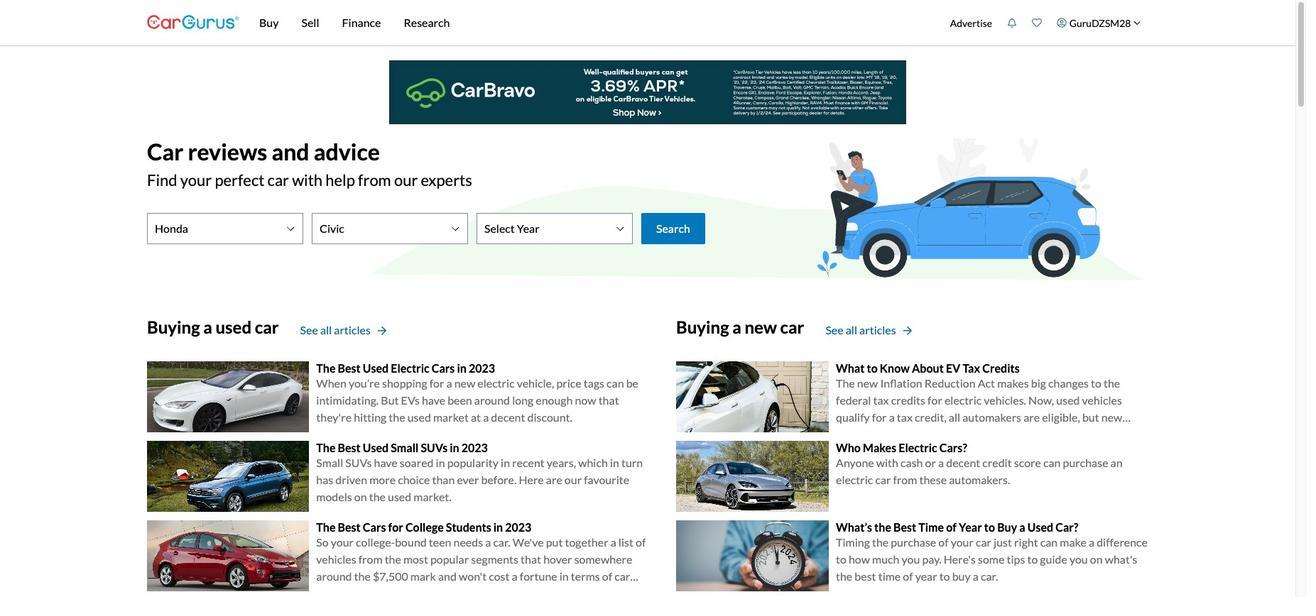 Task type: locate. For each thing, give the bounding box(es) containing it.
who makes electric cars? image
[[676, 441, 829, 512]]

1 horizontal spatial buy
[[997, 520, 1017, 534]]

used for you're
[[363, 361, 389, 375]]

credits
[[891, 393, 925, 407]]

best
[[338, 361, 361, 375], [338, 441, 361, 454], [338, 520, 361, 534], [893, 520, 916, 534]]

for inside the best used electric cars in 2023 when you're shopping for a new electric vehicle, price tags can be intimidating. but evs have been around long enough now that they're hitting the used market at a decent discount.
[[429, 376, 444, 390]]

0 horizontal spatial vehicles
[[316, 553, 356, 566]]

1 horizontal spatial have
[[422, 393, 445, 407]]

1 vertical spatial which
[[578, 456, 608, 469]]

around up at
[[474, 393, 510, 407]]

the for the best used electric cars in 2023 when you're shopping for a new electric vehicle, price tags can be intimidating. but evs have been around long enough now that they're hitting the used market at a decent discount.
[[316, 361, 336, 375]]

to left buy
[[939, 570, 950, 583]]

2 vertical spatial used
[[1027, 520, 1053, 534]]

difference
[[1097, 535, 1148, 549]]

long
[[512, 393, 533, 407]]

car
[[147, 138, 183, 165]]

with inside who makes electric cars? anyone with cash or a decent credit score can purchase an electric car from these automakers.
[[876, 456, 898, 469]]

2 vertical spatial 2023
[[505, 520, 532, 534]]

used inside what's the best time of year to buy a used car? timing the purchase of your car just right can make a difference to how much you pay. here's some tips to guide you on what's the best time of year to buy a car.
[[1027, 520, 1053, 534]]

0 horizontal spatial which
[[578, 456, 608, 469]]

time
[[878, 570, 901, 583]]

to right tips
[[1027, 553, 1038, 566]]

1 vertical spatial used
[[363, 441, 389, 454]]

1 horizontal spatial articles
[[859, 323, 896, 337]]

your right so
[[331, 535, 354, 549]]

can inside what's the best time of year to buy a used car? timing the purchase of your car just right can make a difference to how much you pay. here's some tips to guide you on what's the best time of year to buy a car.
[[1040, 535, 1058, 549]]

decent down cars?
[[946, 456, 980, 469]]

cars inside 'the best cars for college students in 2023 so your college-bound teen needs a car. we've put together a list of vehicles from the most popular segments that hover somewhere around the $7,500 mark and won't cost a fortune in terms of car insurance.'
[[363, 520, 386, 534]]

before.
[[481, 473, 517, 486]]

1 horizontal spatial your
[[331, 535, 354, 549]]

the inside 'the best cars for college students in 2023 so your college-bound teen needs a car. we've put together a list of vehicles from the most popular segments that hover somewhere around the $7,500 mark and won't cost a fortune in terms of car insurance.'
[[316, 520, 336, 534]]

0 vertical spatial buy
[[259, 16, 279, 29]]

1 horizontal spatial tax
[[897, 410, 913, 424]]

1 horizontal spatial see all articles
[[826, 323, 896, 337]]

1 see from the left
[[300, 323, 318, 337]]

2 buying from the left
[[676, 317, 729, 337]]

see all articles link up when
[[300, 322, 386, 339]]

0 vertical spatial decent
[[491, 410, 525, 424]]

cargurus logo homepage link image
[[147, 2, 239, 43]]

1 vertical spatial around
[[316, 570, 352, 583]]

0 vertical spatial that
[[598, 393, 619, 407]]

articles left arrow right image
[[334, 323, 371, 337]]

2 see from the left
[[826, 323, 843, 337]]

to
[[867, 361, 878, 375], [1091, 376, 1101, 390], [984, 520, 995, 534], [836, 553, 846, 566], [1027, 553, 1038, 566], [939, 570, 950, 583]]

now,
[[1028, 393, 1054, 407]]

2 vertical spatial can
[[1040, 535, 1058, 549]]

tax up limit on the bottom of page
[[897, 410, 913, 424]]

advertise
[[950, 17, 992, 29]]

1 horizontal spatial that
[[598, 393, 619, 407]]

1 articles from the left
[[334, 323, 371, 337]]

electric inside what to know about ev tax credits the new inflation reduction act makes big changes to the federal tax credits for electric vehicles. now, used vehicles qualify for a tax credit, all automakers are eligible, but new restrictions limit which vehicles qualify.
[[945, 393, 982, 407]]

1 horizontal spatial suvs
[[421, 441, 448, 454]]

credit,
[[915, 410, 947, 424]]

can up guide
[[1040, 535, 1058, 549]]

2 horizontal spatial all
[[949, 410, 960, 424]]

1 vertical spatial are
[[546, 473, 562, 486]]

0 horizontal spatial see all articles
[[300, 323, 371, 337]]

most
[[403, 553, 428, 566]]

see for buying a used car
[[300, 323, 318, 337]]

0 horizontal spatial car.
[[493, 535, 510, 549]]

0 vertical spatial cars
[[432, 361, 455, 375]]

decent down long
[[491, 410, 525, 424]]

in
[[457, 361, 466, 375], [450, 441, 459, 454], [436, 456, 445, 469], [501, 456, 510, 469], [610, 456, 619, 469], [493, 520, 503, 534], [559, 570, 569, 583]]

won't
[[459, 570, 487, 583]]

we've
[[513, 535, 544, 549]]

the right what's
[[874, 520, 891, 534]]

a inside who makes electric cars? anyone with cash or a decent credit score can purchase an electric car from these automakers.
[[938, 456, 944, 469]]

menu bar
[[239, 0, 943, 45]]

0 horizontal spatial decent
[[491, 410, 525, 424]]

vehicles down "automakers" at the bottom right of page
[[952, 428, 991, 441]]

from right help
[[358, 171, 391, 190]]

around up "insurance."
[[316, 570, 352, 583]]

buy left sell
[[259, 16, 279, 29]]

see all articles left arrow right image
[[300, 323, 371, 337]]

0 horizontal spatial are
[[546, 473, 562, 486]]

new up been
[[454, 376, 475, 390]]

2023 inside the best used electric cars in 2023 when you're shopping for a new electric vehicle, price tags can be intimidating. but evs have been around long enough now that they're hitting the used market at a decent discount.
[[469, 361, 495, 375]]

our left experts
[[394, 171, 418, 190]]

0 horizontal spatial have
[[374, 456, 397, 469]]

0 horizontal spatial see
[[300, 323, 318, 337]]

in left turn at the left bottom of page
[[610, 456, 619, 469]]

in down hover
[[559, 570, 569, 583]]

which inside what to know about ev tax credits the new inflation reduction act makes big changes to the federal tax credits for electric vehicles. now, used vehicles qualify for a tax credit, all automakers are eligible, but new restrictions limit which vehicles qualify.
[[920, 428, 949, 441]]

0 vertical spatial suvs
[[421, 441, 448, 454]]

1 horizontal spatial you
[[1069, 553, 1088, 566]]

to left the how
[[836, 553, 846, 566]]

decent inside the best used electric cars in 2023 when you're shopping for a new electric vehicle, price tags can be intimidating. but evs have been around long enough now that they're hitting the used market at a decent discount.
[[491, 410, 525, 424]]

with
[[292, 171, 322, 190], [876, 456, 898, 469]]

a
[[203, 317, 212, 337], [732, 317, 741, 337], [446, 376, 452, 390], [483, 410, 489, 424], [889, 410, 895, 424], [938, 456, 944, 469], [1019, 520, 1025, 534], [485, 535, 491, 549], [611, 535, 616, 549], [1089, 535, 1094, 549], [512, 570, 518, 583], [973, 570, 979, 583]]

used up right
[[1027, 520, 1053, 534]]

the up $7,500
[[385, 553, 401, 566]]

the up when
[[316, 361, 336, 375]]

soared
[[400, 456, 434, 469]]

pay.
[[922, 553, 941, 566]]

models
[[316, 490, 352, 504]]

act
[[978, 376, 995, 390]]

can left be
[[607, 376, 624, 390]]

suvs up 'driven'
[[345, 456, 372, 469]]

1 horizontal spatial which
[[920, 428, 949, 441]]

1 horizontal spatial see all articles link
[[826, 322, 912, 339]]

used inside the best used small suvs in 2023 small suvs have soared in popularity in recent years, which in turn has driven more choice than ever before. here are our favourite models on the used market.
[[363, 441, 389, 454]]

the inside the best used electric cars in 2023 when you're shopping for a new electric vehicle, price tags can be intimidating. but evs have been around long enough now that they're hitting the used market at a decent discount.
[[316, 361, 336, 375]]

that inside the best used electric cars in 2023 when you're shopping for a new electric vehicle, price tags can be intimidating. but evs have been around long enough now that they're hitting the used market at a decent discount.
[[598, 393, 619, 407]]

2 see all articles from the left
[[826, 323, 896, 337]]

electric up cash
[[899, 441, 937, 454]]

see up when
[[300, 323, 318, 337]]

cars
[[432, 361, 455, 375], [363, 520, 386, 534]]

2 vertical spatial electric
[[836, 473, 873, 486]]

the down they're
[[316, 441, 336, 454]]

best left time
[[893, 520, 916, 534]]

sell button
[[290, 0, 331, 45]]

finance button
[[331, 0, 392, 45]]

new up federal
[[857, 376, 878, 390]]

from inside the car reviews and advice find your perfect car with help from our experts
[[358, 171, 391, 190]]

car inside 'the best cars for college students in 2023 so your college-bound teen needs a car. we've put together a list of vehicles from the most popular segments that hover somewhere around the $7,500 mark and won't cost a fortune in terms of car insurance.'
[[614, 570, 630, 583]]

1 vertical spatial tax
[[897, 410, 913, 424]]

see all articles link up what
[[826, 322, 912, 339]]

our
[[394, 171, 418, 190], [564, 473, 582, 486]]

2023 up been
[[469, 361, 495, 375]]

0 vertical spatial small
[[391, 441, 419, 454]]

evs
[[401, 393, 420, 407]]

used up you're
[[363, 361, 389, 375]]

credit
[[982, 456, 1012, 469]]

electric up shopping
[[391, 361, 429, 375]]

0 vertical spatial used
[[363, 361, 389, 375]]

best for suvs
[[338, 441, 361, 454]]

best inside the best used electric cars in 2023 when you're shopping for a new electric vehicle, price tags can be intimidating. but evs have been around long enough now that they're hitting the used market at a decent discount.
[[338, 361, 361, 375]]

all up when
[[320, 323, 332, 337]]

1 vertical spatial decent
[[946, 456, 980, 469]]

new right but
[[1101, 410, 1122, 424]]

turn
[[621, 456, 643, 469]]

fortune
[[520, 570, 557, 583]]

all right "credit,"
[[949, 410, 960, 424]]

0 horizontal spatial all
[[320, 323, 332, 337]]

1 horizontal spatial all
[[846, 323, 857, 337]]

with down the 'makes'
[[876, 456, 898, 469]]

electric up long
[[477, 376, 515, 390]]

what's the best time of year to buy a used car? timing the purchase of your car just right can make a difference to how much you pay. here's some tips to guide you on what's the best time of year to buy a car.
[[836, 520, 1148, 583]]

electric inside the best used electric cars in 2023 when you're shopping for a new electric vehicle, price tags can be intimidating. but evs have been around long enough now that they're hitting the used market at a decent discount.
[[391, 361, 429, 375]]

2023 up we've
[[505, 520, 532, 534]]

the for the best used small suvs in 2023 small suvs have soared in popularity in recent years, which in turn has driven more choice than ever before. here are our favourite models on the used market.
[[316, 441, 336, 454]]

car
[[267, 171, 289, 190], [255, 317, 279, 337], [780, 317, 804, 337], [875, 473, 891, 486], [976, 535, 991, 549], [614, 570, 630, 583]]

perfect
[[215, 171, 264, 190]]

used inside the best used electric cars in 2023 when you're shopping for a new electric vehicle, price tags can be intimidating. but evs have been around long enough now that they're hitting the used market at a decent discount.
[[363, 361, 389, 375]]

1 vertical spatial with
[[876, 456, 898, 469]]

buying for buying a used car
[[147, 317, 200, 337]]

used down hitting at bottom
[[363, 441, 389, 454]]

enough
[[536, 393, 573, 407]]

have inside the best used small suvs in 2023 small suvs have soared in popularity in recent years, which in turn has driven more choice than ever before. here are our favourite models on the used market.
[[374, 456, 397, 469]]

of
[[946, 520, 957, 534], [636, 535, 646, 549], [938, 535, 949, 549], [602, 570, 612, 583], [903, 570, 913, 583]]

1 buying from the left
[[147, 317, 200, 337]]

cars up been
[[432, 361, 455, 375]]

1 vertical spatial can
[[1043, 456, 1061, 469]]

1 horizontal spatial with
[[876, 456, 898, 469]]

are down years,
[[546, 473, 562, 486]]

research
[[404, 16, 450, 29]]

that down we've
[[521, 553, 541, 566]]

1 horizontal spatial vehicles
[[952, 428, 991, 441]]

0 vertical spatial which
[[920, 428, 949, 441]]

you down 'make'
[[1069, 553, 1088, 566]]

0 horizontal spatial suvs
[[345, 456, 372, 469]]

bound
[[395, 535, 427, 549]]

the
[[316, 361, 336, 375], [836, 376, 855, 390], [316, 441, 336, 454], [316, 520, 336, 534]]

best inside the best used small suvs in 2023 small suvs have soared in popularity in recent years, which in turn has driven more choice than ever before. here are our favourite models on the used market.
[[338, 441, 361, 454]]

1 vertical spatial electric
[[945, 393, 982, 407]]

from down 'college-'
[[358, 553, 382, 566]]

car inside who makes electric cars? anyone with cash or a decent credit score can purchase an electric car from these automakers.
[[875, 473, 891, 486]]

2 horizontal spatial your
[[951, 535, 974, 549]]

0 horizontal spatial buy
[[259, 16, 279, 29]]

1 horizontal spatial on
[[1090, 553, 1103, 566]]

electric down reduction
[[945, 393, 982, 407]]

0 horizontal spatial and
[[272, 138, 309, 165]]

best up you're
[[338, 361, 361, 375]]

driven
[[335, 473, 367, 486]]

who
[[836, 441, 861, 454]]

the inside the best used small suvs in 2023 small suvs have soared in popularity in recent years, which in turn has driven more choice than ever before. here are our favourite models on the used market.
[[316, 441, 336, 454]]

the up so
[[316, 520, 336, 534]]

for up the bound
[[388, 520, 403, 534]]

can right score
[[1043, 456, 1061, 469]]

purchase left an
[[1063, 456, 1108, 469]]

what's
[[1105, 553, 1137, 566]]

2 articles from the left
[[859, 323, 896, 337]]

to right what
[[867, 361, 878, 375]]

0 horizontal spatial that
[[521, 553, 541, 566]]

1 you from the left
[[902, 553, 920, 566]]

vehicles up but
[[1082, 393, 1122, 407]]

and left the advice
[[272, 138, 309, 165]]

1 see all articles link from the left
[[300, 322, 386, 339]]

with left help
[[292, 171, 322, 190]]

what to know about ev tax credits image
[[676, 361, 829, 432]]

see all articles link
[[300, 322, 386, 339], [826, 322, 912, 339]]

small up has
[[316, 456, 343, 469]]

in right students
[[493, 520, 503, 534]]

you left pay.
[[902, 553, 920, 566]]

small up soared
[[391, 441, 419, 454]]

restrictions
[[836, 428, 893, 441]]

the inside what to know about ev tax credits the new inflation reduction act makes big changes to the federal tax credits for electric vehicles. now, used vehicles qualify for a tax credit, all automakers are eligible, but new restrictions limit which vehicles qualify.
[[836, 376, 855, 390]]

buy up just
[[997, 520, 1017, 534]]

0 horizontal spatial buying
[[147, 317, 200, 337]]

anyone
[[836, 456, 874, 469]]

see all articles for buying a used car
[[300, 323, 371, 337]]

1 horizontal spatial car.
[[981, 570, 998, 583]]

purchase down time
[[891, 535, 936, 549]]

car. up the segments
[[493, 535, 510, 549]]

2023
[[469, 361, 495, 375], [461, 441, 488, 454], [505, 520, 532, 534]]

cars?
[[939, 441, 967, 454]]

can
[[607, 376, 624, 390], [1043, 456, 1061, 469], [1040, 535, 1058, 549]]

0 horizontal spatial cars
[[363, 520, 386, 534]]

the
[[1104, 376, 1120, 390], [389, 410, 405, 424], [369, 490, 386, 504], [874, 520, 891, 534], [872, 535, 889, 549], [385, 553, 401, 566], [354, 570, 371, 583], [836, 570, 852, 583]]

1 vertical spatial from
[[893, 473, 917, 486]]

see all articles
[[300, 323, 371, 337], [826, 323, 896, 337]]

makes
[[863, 441, 896, 454]]

1 horizontal spatial electric
[[836, 473, 873, 486]]

0 vertical spatial with
[[292, 171, 322, 190]]

0 vertical spatial our
[[394, 171, 418, 190]]

0 horizontal spatial on
[[354, 490, 367, 504]]

2023 inside the best used small suvs in 2023 small suvs have soared in popularity in recent years, which in turn has driven more choice than ever before. here are our favourite models on the used market.
[[461, 441, 488, 454]]

all up what
[[846, 323, 857, 337]]

1 horizontal spatial electric
[[899, 441, 937, 454]]

are
[[1023, 410, 1040, 424], [546, 473, 562, 486]]

tax down inflation
[[873, 393, 889, 407]]

segments
[[471, 553, 518, 566]]

research button
[[392, 0, 461, 45]]

0 vertical spatial around
[[474, 393, 510, 407]]

decent
[[491, 410, 525, 424], [946, 456, 980, 469]]

purchase
[[1063, 456, 1108, 469], [891, 535, 936, 549]]

purchase inside who makes electric cars? anyone with cash or a decent credit score can purchase an electric car from these automakers.
[[1063, 456, 1108, 469]]

1 horizontal spatial our
[[564, 473, 582, 486]]

2 vertical spatial from
[[358, 553, 382, 566]]

inflation
[[880, 376, 922, 390]]

used down changes
[[1056, 393, 1080, 407]]

finance
[[342, 16, 381, 29]]

0 horizontal spatial our
[[394, 171, 418, 190]]

on down 'driven'
[[354, 490, 367, 504]]

more
[[369, 473, 396, 486]]

price
[[556, 376, 581, 390]]

have up more
[[374, 456, 397, 469]]

0 horizontal spatial see all articles link
[[300, 322, 386, 339]]

best up 'college-'
[[338, 520, 361, 534]]

for up restrictions
[[872, 410, 887, 424]]

that down tags
[[598, 393, 619, 407]]

intimidating.
[[316, 393, 379, 407]]

suvs up soared
[[421, 441, 448, 454]]

best inside 'the best cars for college students in 2023 so your college-bound teen needs a car. we've put together a list of vehicles from the most popular segments that hover somewhere around the $7,500 mark and won't cost a fortune in terms of car insurance.'
[[338, 520, 361, 534]]

the down but
[[389, 410, 405, 424]]

car. down 'some'
[[981, 570, 998, 583]]

1 horizontal spatial are
[[1023, 410, 1040, 424]]

menu
[[943, 3, 1148, 43]]

the best used small suvs in 2023 small suvs have soared in popularity in recent years, which in turn has driven more choice than ever before. here are our favourite models on the used market.
[[316, 441, 643, 504]]

discount.
[[527, 410, 572, 424]]

your right find
[[180, 171, 212, 190]]

for up "credit,"
[[928, 393, 942, 407]]

0 horizontal spatial electric
[[391, 361, 429, 375]]

see
[[300, 323, 318, 337], [826, 323, 843, 337]]

for right shopping
[[429, 376, 444, 390]]

1 horizontal spatial see
[[826, 323, 843, 337]]

1 vertical spatial buy
[[997, 520, 1017, 534]]

changes
[[1048, 376, 1089, 390]]

our inside the car reviews and advice find your perfect car with help from our experts
[[394, 171, 418, 190]]

from down cash
[[893, 473, 917, 486]]

used down choice
[[388, 490, 411, 504]]

0 horizontal spatial electric
[[477, 376, 515, 390]]

1 horizontal spatial purchase
[[1063, 456, 1108, 469]]

2023 for the best used small suvs in 2023
[[461, 441, 488, 454]]

the best used small suvs in 2023 link
[[316, 441, 488, 454]]

articles for buying a used car
[[334, 323, 371, 337]]

purchase inside what's the best time of year to buy a used car? timing the purchase of your car just right can make a difference to how much you pay. here's some tips to guide you on what's the best time of year to buy a car.
[[891, 535, 936, 549]]

see all articles up what
[[826, 323, 896, 337]]

best up 'driven'
[[338, 441, 361, 454]]

all for buying a new car
[[846, 323, 857, 337]]

1 vertical spatial cars
[[363, 520, 386, 534]]

2 horizontal spatial vehicles
[[1082, 393, 1122, 407]]

0 vertical spatial have
[[422, 393, 445, 407]]

see up what
[[826, 323, 843, 337]]

0 horizontal spatial articles
[[334, 323, 371, 337]]

0 vertical spatial are
[[1023, 410, 1040, 424]]

find
[[147, 171, 177, 190]]

electric down anyone
[[836, 473, 873, 486]]

0 horizontal spatial you
[[902, 553, 920, 566]]

to right year
[[984, 520, 995, 534]]

1 vertical spatial vehicles
[[952, 428, 991, 441]]

0 vertical spatial and
[[272, 138, 309, 165]]

used inside the best used electric cars in 2023 when you're shopping for a new electric vehicle, price tags can be intimidating. but evs have been around long enough now that they're hitting the used market at a decent discount.
[[407, 410, 431, 424]]

our inside the best used small suvs in 2023 small suvs have soared in popularity in recent years, which in turn has driven more choice than ever before. here are our favourite models on the used market.
[[564, 473, 582, 486]]

are down now,
[[1023, 410, 1040, 424]]

2 horizontal spatial electric
[[945, 393, 982, 407]]

1 horizontal spatial cars
[[432, 361, 455, 375]]

0 vertical spatial 2023
[[469, 361, 495, 375]]

popularity
[[447, 456, 499, 469]]

which up "favourite"
[[578, 456, 608, 469]]

vehicles down so
[[316, 553, 356, 566]]

these
[[919, 473, 947, 486]]

experts
[[421, 171, 472, 190]]

and down popular
[[438, 570, 457, 583]]

0 vertical spatial car.
[[493, 535, 510, 549]]

2 you from the left
[[1069, 553, 1088, 566]]

around inside the best used electric cars in 2023 when you're shopping for a new electric vehicle, price tags can be intimidating. but evs have been around long enough now that they're hitting the used market at a decent discount.
[[474, 393, 510, 407]]

from
[[358, 171, 391, 190], [893, 473, 917, 486], [358, 553, 382, 566]]

2 see all articles link from the left
[[826, 322, 912, 339]]

the best used small suvs in 2023 image
[[147, 441, 309, 512]]

limit
[[895, 428, 918, 441]]

1 vertical spatial that
[[521, 553, 541, 566]]

see all articles for buying a new car
[[826, 323, 896, 337]]

1 vertical spatial car.
[[981, 570, 998, 583]]

1 horizontal spatial decent
[[946, 456, 980, 469]]

0 vertical spatial vehicles
[[1082, 393, 1122, 407]]

that inside 'the best cars for college students in 2023 so your college-bound teen needs a car. we've put together a list of vehicles from the most popular segments that hover somewhere around the $7,500 mark and won't cost a fortune in terms of car insurance.'
[[521, 553, 541, 566]]

much
[[872, 553, 899, 566]]

1 see all articles from the left
[[300, 323, 371, 337]]

1 vertical spatial 2023
[[461, 441, 488, 454]]

1 vertical spatial small
[[316, 456, 343, 469]]

in up before.
[[501, 456, 510, 469]]

all inside what to know about ev tax credits the new inflation reduction act makes big changes to the federal tax credits for electric vehicles. now, used vehicles qualify for a tax credit, all automakers are eligible, but new restrictions limit which vehicles qualify.
[[949, 410, 960, 424]]

federal
[[836, 393, 871, 407]]

0 vertical spatial on
[[354, 490, 367, 504]]

0 vertical spatial from
[[358, 171, 391, 190]]

0 horizontal spatial around
[[316, 570, 352, 583]]

car. inside 'the best cars for college students in 2023 so your college-bound teen needs a car. we've put together a list of vehicles from the most popular segments that hover somewhere around the $7,500 mark and won't cost a fortune in terms of car insurance.'
[[493, 535, 510, 549]]

0 vertical spatial electric
[[477, 376, 515, 390]]

0 vertical spatial tax
[[873, 393, 889, 407]]

our down years,
[[564, 473, 582, 486]]

0 horizontal spatial purchase
[[891, 535, 936, 549]]

1 horizontal spatial and
[[438, 570, 457, 583]]

articles left arrow right icon
[[859, 323, 896, 337]]

who makes electric cars? anyone with cash or a decent credit score can purchase an electric car from these automakers.
[[836, 441, 1123, 486]]

0 vertical spatial purchase
[[1063, 456, 1108, 469]]

2023 up popularity
[[461, 441, 488, 454]]

user icon image
[[1057, 18, 1067, 28]]



Task type: describe. For each thing, give the bounding box(es) containing it.
and inside the car reviews and advice find your perfect car with help from our experts
[[272, 138, 309, 165]]

buy inside dropdown button
[[259, 16, 279, 29]]

you're
[[349, 376, 380, 390]]

electric inside the best used electric cars in 2023 when you're shopping for a new electric vehicle, price tags can be intimidating. but evs have been around long enough now that they're hitting the used market at a decent discount.
[[477, 376, 515, 390]]

new up what to know about ev tax credits image
[[745, 317, 777, 337]]

search
[[656, 221, 690, 235]]

insurance.
[[316, 587, 367, 597]]

cars inside the best used electric cars in 2023 when you're shopping for a new electric vehicle, price tags can be intimidating. but evs have been around long enough now that they're hitting the used market at a decent discount.
[[432, 361, 455, 375]]

students
[[446, 520, 491, 534]]

the up "insurance."
[[354, 570, 371, 583]]

best for so
[[338, 520, 361, 534]]

to right changes
[[1091, 376, 1101, 390]]

0 horizontal spatial small
[[316, 456, 343, 469]]

who makes electric cars? link
[[836, 441, 967, 454]]

hitting
[[354, 410, 387, 424]]

but
[[1082, 410, 1099, 424]]

tags
[[584, 376, 604, 390]]

in inside the best used electric cars in 2023 when you're shopping for a new electric vehicle, price tags can be intimidating. but evs have been around long enough now that they're hitting the used market at a decent discount.
[[457, 361, 466, 375]]

new inside the best used electric cars in 2023 when you're shopping for a new electric vehicle, price tags can be intimidating. but evs have been around long enough now that they're hitting the used market at a decent discount.
[[454, 376, 475, 390]]

credits
[[982, 361, 1020, 375]]

best inside what's the best time of year to buy a used car? timing the purchase of your car just right can make a difference to how much you pay. here's some tips to guide you on what's the best time of year to buy a car.
[[893, 520, 916, 534]]

the left "best"
[[836, 570, 852, 583]]

timing
[[836, 535, 870, 549]]

the best cars for college students in 2023 image
[[147, 520, 309, 591]]

decent inside who makes electric cars? anyone with cash or a decent credit score can purchase an electric car from these automakers.
[[946, 456, 980, 469]]

car. inside what's the best time of year to buy a used car? timing the purchase of your car just right can make a difference to how much you pay. here's some tips to guide you on what's the best time of year to buy a car.
[[981, 570, 998, 583]]

but
[[381, 393, 399, 407]]

see all articles link for buying a used car
[[300, 322, 386, 339]]

been
[[448, 393, 472, 407]]

purchase for the
[[891, 535, 936, 549]]

together
[[565, 535, 608, 549]]

the best cars for college students in 2023 so your college-bound teen needs a car. we've put together a list of vehicles from the most popular segments that hover somewhere around the $7,500 mark and won't cost a fortune in terms of car insurance.
[[316, 520, 646, 597]]

terms
[[571, 570, 600, 583]]

the inside the best used small suvs in 2023 small suvs have soared in popularity in recent years, which in turn has driven more choice than ever before. here are our favourite models on the used market.
[[369, 490, 386, 504]]

some
[[978, 553, 1004, 566]]

shopping
[[382, 376, 427, 390]]

the inside what to know about ev tax credits the new inflation reduction act makes big changes to the federal tax credits for electric vehicles. now, used vehicles qualify for a tax credit, all automakers are eligible, but new restrictions limit which vehicles qualify.
[[1104, 376, 1120, 390]]

arrow right image
[[903, 326, 912, 336]]

needs
[[453, 535, 483, 549]]

automakers.
[[949, 473, 1010, 486]]

search button
[[641, 213, 705, 244]]

in up popularity
[[450, 441, 459, 454]]

buy
[[952, 570, 971, 583]]

chevron down image
[[1133, 19, 1141, 26]]

best for you're
[[338, 361, 361, 375]]

score
[[1014, 456, 1041, 469]]

used inside what to know about ev tax credits the new inflation reduction act makes big changes to the federal tax credits for electric vehicles. now, used vehicles qualify for a tax credit, all automakers are eligible, but new restrictions limit which vehicles qualify.
[[1056, 393, 1080, 407]]

a inside what to know about ev tax credits the new inflation reduction act makes big changes to the federal tax credits for electric vehicles. now, used vehicles qualify for a tax credit, all automakers are eligible, but new restrictions limit which vehicles qualify.
[[889, 410, 895, 424]]

car inside the car reviews and advice find your perfect car with help from our experts
[[267, 171, 289, 190]]

college
[[405, 520, 444, 534]]

advice
[[314, 138, 380, 165]]

how
[[849, 553, 870, 566]]

that for we've
[[521, 553, 541, 566]]

your inside the car reviews and advice find your perfect car with help from our experts
[[180, 171, 212, 190]]

buy inside what's the best time of year to buy a used car? timing the purchase of your car just right can make a difference to how much you pay. here's some tips to guide you on what's the best time of year to buy a car.
[[997, 520, 1017, 534]]

just
[[994, 535, 1012, 549]]

hover
[[543, 553, 572, 566]]

buying a new car
[[676, 317, 804, 337]]

reviews
[[188, 138, 267, 165]]

year
[[915, 570, 937, 583]]

menu bar containing buy
[[239, 0, 943, 45]]

favourite
[[584, 473, 629, 486]]

used inside the best used small suvs in 2023 small suvs have soared in popularity in recent years, which in turn has driven more choice than ever before. here are our favourite models on the used market.
[[388, 490, 411, 504]]

what
[[836, 361, 865, 375]]

market
[[433, 410, 469, 424]]

when
[[316, 376, 346, 390]]

buying for buying a new car
[[676, 317, 729, 337]]

the inside the best used electric cars in 2023 when you're shopping for a new electric vehicle, price tags can be intimidating. but evs have been around long enough now that they're hitting the used market at a decent discount.
[[389, 410, 405, 424]]

gurudzsm28 menu item
[[1049, 3, 1148, 43]]

from inside who makes electric cars? anyone with cash or a decent credit score can purchase an electric car from these automakers.
[[893, 473, 917, 486]]

what's the best time of year to buy a used car? link
[[836, 520, 1078, 534]]

cash
[[901, 456, 923, 469]]

electric inside who makes electric cars? anyone with cash or a decent credit score can purchase an electric car from these automakers.
[[836, 473, 873, 486]]

the for the best cars for college students in 2023 so your college-bound teen needs a car. we've put together a list of vehicles from the most popular segments that hover somewhere around the $7,500 mark and won't cost a fortune in terms of car insurance.
[[316, 520, 336, 534]]

the best used electric cars in 2023 link
[[316, 361, 495, 375]]

reduction
[[925, 376, 976, 390]]

are inside the best used small suvs in 2023 small suvs have soared in popularity in recent years, which in turn has driven more choice than ever before. here are our favourite models on the used market.
[[546, 473, 562, 486]]

somewhere
[[574, 553, 632, 566]]

year
[[959, 520, 982, 534]]

used up the best used electric cars in 2023 image
[[216, 317, 251, 337]]

have inside the best used electric cars in 2023 when you're shopping for a new electric vehicle, price tags can be intimidating. but evs have been around long enough now that they're hitting the used market at a decent discount.
[[422, 393, 445, 407]]

your inside what's the best time of year to buy a used car? timing the purchase of your car just right can make a difference to how much you pay. here's some tips to guide you on what's the best time of year to buy a car.
[[951, 535, 974, 549]]

around inside 'the best cars for college students in 2023 so your college-bound teen needs a car. we've put together a list of vehicles from the most popular segments that hover somewhere around the $7,500 mark and won't cost a fortune in terms of car insurance.'
[[316, 570, 352, 583]]

qualify
[[836, 410, 870, 424]]

here
[[519, 473, 544, 486]]

and inside 'the best cars for college students in 2023 so your college-bound teen needs a car. we've put together a list of vehicles from the most popular segments that hover somewhere around the $7,500 mark and won't cost a fortune in terms of car insurance.'
[[438, 570, 457, 583]]

for inside 'the best cars for college students in 2023 so your college-bound teen needs a car. we've put together a list of vehicles from the most popular segments that hover somewhere around the $7,500 mark and won't cost a fortune in terms of car insurance.'
[[388, 520, 403, 534]]

can inside the best used electric cars in 2023 when you're shopping for a new electric vehicle, price tags can be intimidating. but evs have been around long enough now that they're hitting the used market at a decent discount.
[[607, 376, 624, 390]]

automakers
[[962, 410, 1021, 424]]

big
[[1031, 376, 1046, 390]]

recent
[[512, 456, 545, 469]]

make
[[1060, 535, 1087, 549]]

2023 inside 'the best cars for college students in 2023 so your college-bound teen needs a car. we've put together a list of vehicles from the most popular segments that hover somewhere around the $7,500 mark and won't cost a fortune in terms of car insurance.'
[[505, 520, 532, 534]]

what's the best time of year to buy a used car? image
[[676, 520, 829, 591]]

your inside 'the best cars for college students in 2023 so your college-bound teen needs a car. we've put together a list of vehicles from the most popular segments that hover somewhere around the $7,500 mark and won't cost a fortune in terms of car insurance.'
[[331, 535, 354, 549]]

the best used electric cars in 2023 when you're shopping for a new electric vehicle, price tags can be intimidating. but evs have been around long enough now that they're hitting the used market at a decent discount.
[[316, 361, 638, 424]]

0 horizontal spatial tax
[[873, 393, 889, 407]]

the up much
[[872, 535, 889, 549]]

college-
[[356, 535, 395, 549]]

qualify.
[[994, 428, 1029, 441]]

on inside the best used small suvs in 2023 small suvs have soared in popularity in recent years, which in turn has driven more choice than ever before. here are our favourite models on the used market.
[[354, 490, 367, 504]]

advertisement region
[[389, 60, 906, 124]]

see for buying a new car
[[826, 323, 843, 337]]

best
[[855, 570, 876, 583]]

teen
[[429, 535, 451, 549]]

vehicles inside 'the best cars for college students in 2023 so your college-bound teen needs a car. we've put together a list of vehicles from the most popular segments that hover somewhere around the $7,500 mark and won't cost a fortune in terms of car insurance.'
[[316, 553, 356, 566]]

see all articles link for buying a new car
[[826, 322, 912, 339]]

they're
[[316, 410, 352, 424]]

car reviews and advice find your perfect car with help from our experts
[[147, 138, 472, 190]]

here's
[[944, 553, 976, 566]]

know
[[880, 361, 910, 375]]

put
[[546, 535, 563, 549]]

list
[[618, 535, 633, 549]]

2023 for the best used electric cars in 2023
[[469, 361, 495, 375]]

1 vertical spatial suvs
[[345, 456, 372, 469]]

used for suvs
[[363, 441, 389, 454]]

at
[[471, 410, 481, 424]]

from inside 'the best cars for college students in 2023 so your college-bound teen needs a car. we've put together a list of vehicles from the most popular segments that hover somewhere around the $7,500 mark and won't cost a fortune in terms of car insurance.'
[[358, 553, 382, 566]]

arrow right image
[[378, 326, 386, 336]]

than
[[432, 473, 455, 486]]

open notifications image
[[1007, 18, 1017, 28]]

that for tags
[[598, 393, 619, 407]]

on inside what's the best time of year to buy a used car? timing the purchase of your car just right can make a difference to how much you pay. here's some tips to guide you on what's the best time of year to buy a car.
[[1090, 553, 1103, 566]]

gurudzsm28 button
[[1049, 3, 1148, 43]]

all for buying a used car
[[320, 323, 332, 337]]

articles for buying a new car
[[859, 323, 896, 337]]

with inside the car reviews and advice find your perfect car with help from our experts
[[292, 171, 322, 190]]

purchase for can
[[1063, 456, 1108, 469]]

popular
[[430, 553, 469, 566]]

car inside what's the best time of year to buy a used car? timing the purchase of your car just right can make a difference to how much you pay. here's some tips to guide you on what's the best time of year to buy a car.
[[976, 535, 991, 549]]

help
[[325, 171, 355, 190]]

saved cars image
[[1032, 18, 1042, 28]]

about
[[912, 361, 944, 375]]

be
[[626, 376, 638, 390]]

menu containing advertise
[[943, 3, 1148, 43]]

cost
[[489, 570, 510, 583]]

which inside the best used small suvs in 2023 small suvs have soared in popularity in recent years, which in turn has driven more choice than ever before. here are our favourite models on the used market.
[[578, 456, 608, 469]]

the best used electric cars in 2023 image
[[147, 361, 309, 432]]

ever
[[457, 473, 479, 486]]

electric inside who makes electric cars? anyone with cash or a decent credit score can purchase an electric car from these automakers.
[[899, 441, 937, 454]]

vehicle,
[[517, 376, 554, 390]]

market.
[[414, 490, 451, 504]]

what's
[[836, 520, 872, 534]]

guide
[[1040, 553, 1067, 566]]

are inside what to know about ev tax credits the new inflation reduction act makes big changes to the federal tax credits for electric vehicles. now, used vehicles qualify for a tax credit, all automakers are eligible, but new restrictions limit which vehicles qualify.
[[1023, 410, 1040, 424]]

1 horizontal spatial small
[[391, 441, 419, 454]]

can inside who makes electric cars? anyone with cash or a decent credit score can purchase an electric car from these automakers.
[[1043, 456, 1061, 469]]

in up than
[[436, 456, 445, 469]]



Task type: vqa. For each thing, say whether or not it's contained in the screenshot.
the leftmost Arrow Right ICON
yes



